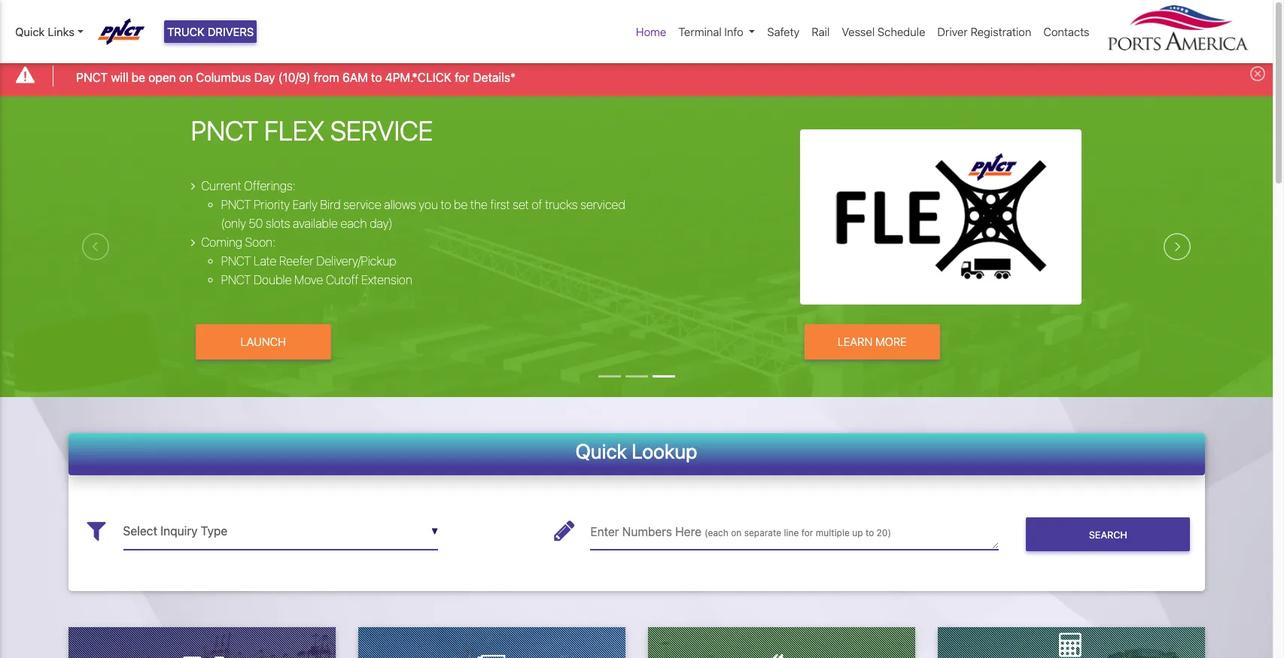 Task type: describe. For each thing, give the bounding box(es) containing it.
set
[[513, 198, 529, 212]]

on for columbus
[[179, 70, 193, 84]]

early
[[292, 198, 317, 212]]

driver registration
[[937, 25, 1032, 38]]

extension
[[361, 273, 412, 287]]

be inside current offerings: pnct priority early bird service allows you to be the first set of trucks serviced (only 50 slots available each day)
[[454, 198, 468, 212]]

learn more
[[838, 335, 907, 349]]

driver
[[937, 25, 968, 38]]

details*
[[473, 70, 516, 84]]

to for enter numbers here (each on separate line for multiple up to 20)
[[866, 528, 874, 539]]

available
[[293, 217, 338, 230]]

numbers
[[622, 525, 672, 539]]

from
[[314, 70, 339, 84]]

truck drivers
[[167, 25, 254, 38]]

columbus
[[196, 70, 251, 84]]

on for separate
[[731, 528, 742, 539]]

lookup
[[632, 439, 697, 463]]

pnct inside alert
[[76, 70, 108, 84]]

links
[[48, 25, 74, 38]]

move
[[294, 273, 323, 287]]

terminal info link
[[672, 17, 761, 46]]

rail
[[812, 25, 830, 38]]

late
[[254, 254, 277, 268]]

more
[[875, 335, 907, 349]]

delivery/pickup
[[316, 254, 396, 268]]

pnct left double
[[221, 273, 251, 287]]

(10/9)
[[278, 70, 311, 84]]

vessel schedule
[[842, 25, 925, 38]]

bird
[[320, 198, 341, 212]]

pnct will be open on columbus day (10/9) from 6am to 4pm.*click for details*
[[76, 70, 516, 84]]

enter numbers here (each on separate line for multiple up to 20)
[[590, 525, 891, 539]]

rail link
[[806, 17, 836, 46]]

close image
[[1250, 66, 1265, 82]]

day)
[[370, 217, 392, 230]]

for inside alert
[[455, 70, 470, 84]]

each
[[341, 217, 367, 230]]

current
[[201, 179, 241, 193]]

first
[[490, 198, 510, 212]]

flexible service image
[[0, 96, 1273, 481]]

6am
[[342, 70, 368, 84]]

coming soon: pnct late reefer delivery/pickup pnct double move cutoff extension
[[201, 236, 412, 287]]

vessel
[[842, 25, 875, 38]]

contacts
[[1044, 25, 1090, 38]]

current offerings: pnct priority early bird service allows you to be the first set of trucks serviced (only 50 slots available each day)
[[201, 179, 625, 230]]

search
[[1089, 530, 1127, 541]]

launch button
[[195, 325, 331, 360]]

to for pnct will be open on columbus day (10/9) from 6am to 4pm.*click for details*
[[371, 70, 382, 84]]

angle right image for coming
[[191, 236, 195, 248]]

info
[[724, 25, 744, 38]]

up
[[852, 528, 863, 539]]

be inside alert
[[132, 70, 145, 84]]

safety link
[[761, 17, 806, 46]]

truck
[[167, 25, 205, 38]]



Task type: vqa. For each thing, say whether or not it's contained in the screenshot.
COLUMBUS
yes



Task type: locate. For each thing, give the bounding box(es) containing it.
20)
[[877, 528, 891, 539]]

pnct will be open on columbus day (10/9) from 6am to 4pm.*click for details* alert
[[0, 55, 1273, 96]]

angle right image
[[191, 180, 195, 192], [191, 236, 195, 248]]

service
[[343, 198, 381, 212]]

4pm.*click
[[385, 70, 452, 84]]

quick lookup
[[576, 439, 697, 463]]

contacts link
[[1038, 17, 1096, 46]]

here
[[675, 525, 701, 539]]

terminal
[[678, 25, 722, 38]]

driver registration link
[[931, 17, 1038, 46]]

on right open
[[179, 70, 193, 84]]

(only
[[221, 217, 246, 230]]

1 horizontal spatial on
[[731, 528, 742, 539]]

2 vertical spatial to
[[866, 528, 874, 539]]

angle right image left current
[[191, 180, 195, 192]]

on inside enter numbers here (each on separate line for multiple up to 20)
[[731, 528, 742, 539]]

registration
[[971, 25, 1032, 38]]

0 vertical spatial to
[[371, 70, 382, 84]]

1 horizontal spatial for
[[801, 528, 813, 539]]

1 vertical spatial be
[[454, 198, 468, 212]]

on
[[179, 70, 193, 84], [731, 528, 742, 539]]

1 horizontal spatial quick
[[576, 439, 627, 463]]

0 vertical spatial for
[[455, 70, 470, 84]]

quick for quick links
[[15, 25, 45, 38]]

line
[[784, 528, 799, 539]]

day
[[254, 70, 275, 84]]

0 horizontal spatial be
[[132, 70, 145, 84]]

1 vertical spatial on
[[731, 528, 742, 539]]

on right (each at the right of the page
[[731, 528, 742, 539]]

pnct left will
[[76, 70, 108, 84]]

1 angle right image from the top
[[191, 180, 195, 192]]

0 horizontal spatial quick
[[15, 25, 45, 38]]

double
[[254, 273, 292, 287]]

search button
[[1026, 518, 1190, 552]]

allows
[[384, 198, 416, 212]]

of
[[532, 198, 542, 212]]

open
[[148, 70, 176, 84]]

quick for quick lookup
[[576, 439, 627, 463]]

you
[[419, 198, 438, 212]]

0 vertical spatial angle right image
[[191, 180, 195, 192]]

quick left "links"
[[15, 25, 45, 38]]

1 vertical spatial for
[[801, 528, 813, 539]]

to inside enter numbers here (each on separate line for multiple up to 20)
[[866, 528, 874, 539]]

home
[[636, 25, 666, 38]]

2 angle right image from the top
[[191, 236, 195, 248]]

schedule
[[878, 25, 925, 38]]

▼
[[431, 526, 438, 538]]

to inside alert
[[371, 70, 382, 84]]

drivers
[[208, 25, 254, 38]]

terminal info
[[678, 25, 744, 38]]

serviced
[[580, 198, 625, 212]]

to inside current offerings: pnct priority early bird service allows you to be the first set of trucks serviced (only 50 slots available each day)
[[441, 198, 451, 212]]

pnct down coming
[[221, 254, 251, 268]]

safety
[[767, 25, 800, 38]]

mobile image
[[214, 654, 224, 659]]

to
[[371, 70, 382, 84], [441, 198, 451, 212], [866, 528, 874, 539]]

1 vertical spatial to
[[441, 198, 451, 212]]

slots
[[266, 217, 290, 230]]

for right line
[[801, 528, 813, 539]]

learn
[[838, 335, 873, 349]]

be right will
[[132, 70, 145, 84]]

0 vertical spatial quick
[[15, 25, 45, 38]]

launch
[[241, 335, 286, 349]]

None text field
[[590, 514, 999, 550]]

(each
[[705, 528, 729, 539]]

service
[[330, 114, 433, 147]]

the
[[470, 198, 488, 212]]

trucks
[[545, 198, 578, 212]]

pnct will be open on columbus day (10/9) from 6am to 4pm.*click for details* link
[[76, 68, 516, 86]]

0 horizontal spatial to
[[371, 70, 382, 84]]

pnct up "(only"
[[221, 198, 251, 212]]

be left the at left top
[[454, 198, 468, 212]]

pnct down columbus
[[191, 114, 258, 147]]

0 vertical spatial be
[[132, 70, 145, 84]]

separate
[[744, 528, 781, 539]]

1 horizontal spatial to
[[441, 198, 451, 212]]

learn more link
[[805, 325, 940, 360]]

soon:
[[245, 236, 276, 249]]

50
[[249, 217, 263, 230]]

pnct inside current offerings: pnct priority early bird service allows you to be the first set of trucks serviced (only 50 slots available each day)
[[221, 198, 251, 212]]

quick
[[15, 25, 45, 38], [576, 439, 627, 463]]

home link
[[630, 17, 672, 46]]

multiple
[[816, 528, 850, 539]]

coming
[[201, 236, 242, 249]]

1 horizontal spatial be
[[454, 198, 468, 212]]

quick links link
[[15, 23, 83, 40]]

on inside alert
[[179, 70, 193, 84]]

for left details*
[[455, 70, 470, 84]]

to right up
[[866, 528, 874, 539]]

vessel schedule link
[[836, 17, 931, 46]]

will
[[111, 70, 128, 84]]

0 horizontal spatial on
[[179, 70, 193, 84]]

to right 6am
[[371, 70, 382, 84]]

quick left the lookup
[[576, 439, 627, 463]]

angle right image left coming
[[191, 236, 195, 248]]

0 horizontal spatial for
[[455, 70, 470, 84]]

enter
[[590, 525, 619, 539]]

1 vertical spatial quick
[[576, 439, 627, 463]]

0 vertical spatial on
[[179, 70, 193, 84]]

cutoff
[[326, 273, 359, 287]]

offerings:
[[244, 179, 296, 193]]

1 vertical spatial angle right image
[[191, 236, 195, 248]]

pnct flex service
[[191, 114, 433, 147]]

pnct
[[76, 70, 108, 84], [191, 114, 258, 147], [221, 198, 251, 212], [221, 254, 251, 268], [221, 273, 251, 287]]

to right "you"
[[441, 198, 451, 212]]

for
[[455, 70, 470, 84], [801, 528, 813, 539]]

reefer
[[279, 254, 314, 268]]

2 horizontal spatial to
[[866, 528, 874, 539]]

truck drivers link
[[164, 20, 257, 43]]

quick links
[[15, 25, 74, 38]]

be
[[132, 70, 145, 84], [454, 198, 468, 212]]

angle right image for current
[[191, 180, 195, 192]]

priority
[[254, 198, 290, 212]]

flex
[[264, 114, 325, 147]]

for inside enter numbers here (each on separate line for multiple up to 20)
[[801, 528, 813, 539]]

None text field
[[123, 514, 438, 550]]



